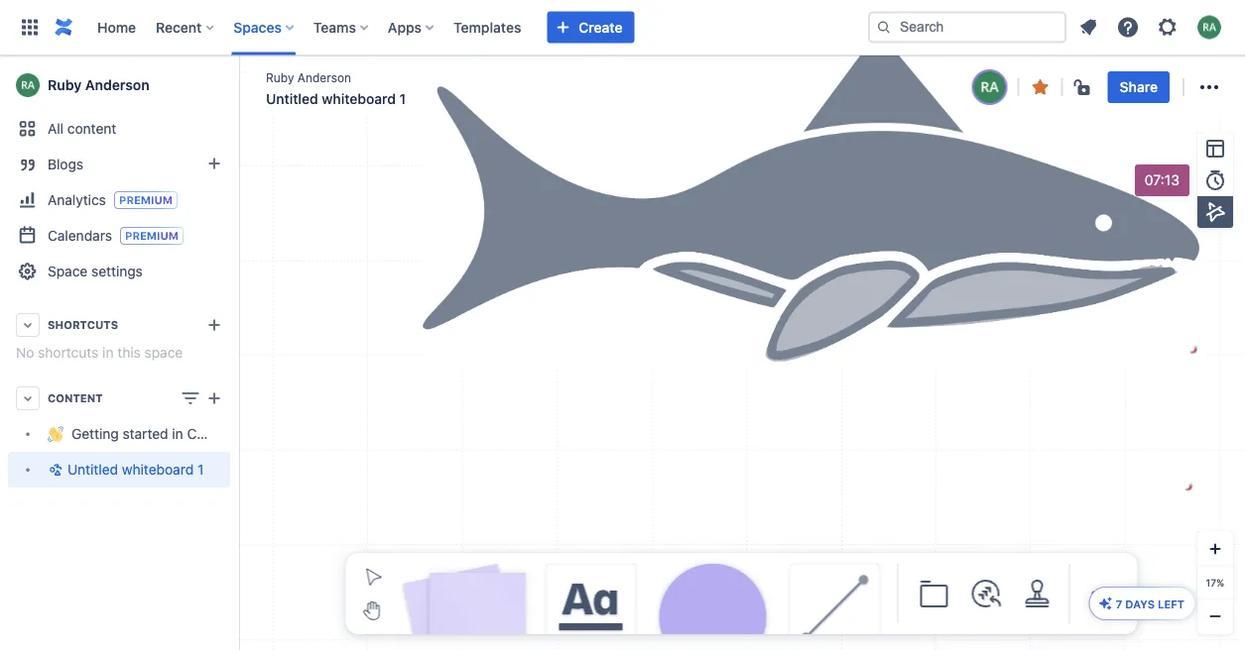 Task type: describe. For each thing, give the bounding box(es) containing it.
calendars
[[48, 227, 112, 244]]

anderson for ruby anderson
[[85, 77, 150, 93]]

premium image for analytics
[[114, 191, 177, 209]]

templates link
[[448, 11, 527, 43]]

in for started
[[172, 426, 183, 442]]

space
[[48, 263, 88, 280]]

left
[[1158, 598, 1185, 611]]

create content image
[[202, 387, 226, 411]]

change view image
[[179, 387, 202, 411]]

spaces button
[[228, 11, 301, 43]]

all
[[48, 121, 64, 137]]

create a blog image
[[202, 152, 226, 176]]

banner containing home
[[0, 0, 1245, 56]]

space settings
[[48, 263, 143, 280]]

untitled whiteboard 1
[[67, 462, 204, 478]]

getting started in confluence link
[[8, 417, 260, 452]]

teams
[[313, 19, 356, 35]]

confluence
[[187, 426, 260, 442]]

templates
[[453, 19, 521, 35]]

analytics
[[48, 191, 106, 208]]

days
[[1125, 598, 1155, 611]]

settings
[[91, 263, 143, 280]]

more actions image
[[1198, 75, 1221, 99]]

spaces
[[233, 19, 282, 35]]

ruby for ruby anderson
[[48, 77, 82, 93]]

your profile and preferences image
[[1198, 15, 1221, 39]]

untitled inside untitled whiteboard 1 "link"
[[67, 462, 118, 478]]

create
[[579, 19, 623, 35]]

settings icon image
[[1156, 15, 1180, 39]]

whiteboard inside ruby anderson untitled whiteboard 1
[[322, 91, 396, 107]]

7 days left button
[[1090, 588, 1195, 620]]

home link
[[91, 11, 142, 43]]

space settings link
[[8, 254, 230, 290]]

help icon image
[[1116, 15, 1140, 39]]

ruby anderson untitled whiteboard 1
[[266, 70, 406, 107]]

getting started in confluence
[[71, 426, 260, 442]]

analytics link
[[8, 183, 230, 218]]

ruby for ruby anderson untitled whiteboard 1
[[266, 70, 294, 84]]

in for shortcuts
[[102, 345, 114, 361]]

shortcuts
[[38, 345, 99, 361]]

create button
[[547, 11, 635, 43]]

apps button
[[382, 11, 442, 43]]

all content link
[[8, 111, 230, 147]]

blogs link
[[8, 147, 230, 183]]



Task type: locate. For each thing, give the bounding box(es) containing it.
no
[[16, 345, 34, 361]]

teams button
[[307, 11, 376, 43]]

untitled
[[266, 91, 318, 107], [67, 462, 118, 478]]

ruby anderson link
[[8, 65, 230, 105], [266, 69, 351, 86]]

in
[[102, 345, 114, 361], [172, 426, 183, 442]]

0 vertical spatial whiteboard
[[322, 91, 396, 107]]

share
[[1120, 79, 1158, 95]]

anderson up the 'all content' link
[[85, 77, 150, 93]]

premium image down blogs link
[[114, 191, 177, 209]]

0 vertical spatial untitled
[[266, 91, 318, 107]]

1 down the "confluence"
[[197, 462, 204, 478]]

0 horizontal spatial anderson
[[85, 77, 150, 93]]

ruby anderson link down 'teams'
[[266, 69, 351, 86]]

1
[[399, 91, 406, 107], [197, 462, 204, 478]]

confluence image
[[52, 15, 75, 39], [52, 15, 75, 39]]

space
[[144, 345, 183, 361]]

0 horizontal spatial in
[[102, 345, 114, 361]]

1 vertical spatial whiteboard
[[122, 462, 194, 478]]

1 horizontal spatial ruby anderson link
[[266, 69, 351, 86]]

anderson inside "space" element
[[85, 77, 150, 93]]

1 vertical spatial 1
[[197, 462, 204, 478]]

premium icon image
[[1098, 596, 1114, 612]]

add shortcut image
[[202, 314, 226, 337]]

1 inside "link"
[[197, 462, 204, 478]]

whiteboard inside "link"
[[122, 462, 194, 478]]

recent
[[156, 19, 202, 35]]

0 horizontal spatial whiteboard
[[122, 462, 194, 478]]

home
[[97, 19, 136, 35]]

1 down the apps
[[399, 91, 406, 107]]

share button
[[1108, 71, 1170, 103]]

collapse sidebar image
[[216, 65, 260, 105]]

in right started
[[172, 426, 183, 442]]

1 horizontal spatial anderson
[[298, 70, 351, 84]]

anderson down 'teams'
[[298, 70, 351, 84]]

content button
[[8, 381, 230, 417]]

shortcuts button
[[8, 308, 230, 343]]

unstar image
[[1029, 75, 1052, 99]]

notification icon image
[[1077, 15, 1100, 39]]

ruby anderson image
[[974, 71, 1006, 103]]

ruby anderson link up the 'all content' link
[[8, 65, 230, 105]]

untitled down getting
[[67, 462, 118, 478]]

Search field
[[868, 11, 1067, 43]]

space element
[[0, 56, 260, 651]]

no restrictions image
[[1072, 75, 1096, 99]]

whiteboard down getting started in confluence
[[122, 462, 194, 478]]

anderson for ruby anderson untitled whiteboard 1
[[298, 70, 351, 84]]

anderson inside ruby anderson untitled whiteboard 1
[[298, 70, 351, 84]]

ruby
[[266, 70, 294, 84], [48, 77, 82, 93]]

getting
[[71, 426, 119, 442]]

ruby anderson
[[48, 77, 150, 93]]

1 vertical spatial untitled
[[67, 462, 118, 478]]

tree inside "space" element
[[8, 417, 260, 488]]

1 horizontal spatial 1
[[399, 91, 406, 107]]

1 horizontal spatial whiteboard
[[322, 91, 396, 107]]

blogs
[[48, 156, 83, 173]]

7
[[1116, 598, 1122, 611]]

0 horizontal spatial ruby
[[48, 77, 82, 93]]

1 horizontal spatial ruby
[[266, 70, 294, 84]]

recent button
[[150, 11, 222, 43]]

apps
[[388, 19, 422, 35]]

tree containing getting started in confluence
[[8, 417, 260, 488]]

premium image inside analytics link
[[114, 191, 177, 209]]

premium image down analytics link
[[120, 227, 184, 245]]

shortcuts
[[48, 319, 118, 332]]

0 vertical spatial premium image
[[114, 191, 177, 209]]

untitled right the collapse sidebar icon
[[266, 91, 318, 107]]

content
[[67, 121, 116, 137]]

untitled inside ruby anderson untitled whiteboard 1
[[266, 91, 318, 107]]

1 horizontal spatial untitled
[[266, 91, 318, 107]]

appswitcher icon image
[[18, 15, 42, 39]]

0 horizontal spatial 1
[[197, 462, 204, 478]]

0 vertical spatial in
[[102, 345, 114, 361]]

1 inside ruby anderson untitled whiteboard 1
[[399, 91, 406, 107]]

global element
[[12, 0, 864, 55]]

started
[[123, 426, 168, 442]]

ruby up all
[[48, 77, 82, 93]]

all content
[[48, 121, 116, 137]]

tree
[[8, 417, 260, 488]]

1 vertical spatial in
[[172, 426, 183, 442]]

search image
[[876, 19, 892, 35]]

premium image
[[114, 191, 177, 209], [120, 227, 184, 245]]

ruby inside ruby anderson untitled whiteboard 1
[[266, 70, 294, 84]]

whiteboard
[[322, 91, 396, 107], [122, 462, 194, 478]]

1 vertical spatial premium image
[[120, 227, 184, 245]]

content
[[48, 392, 103, 405]]

whiteboard down teams dropdown button
[[322, 91, 396, 107]]

no shortcuts in this space
[[16, 345, 183, 361]]

untitled whiteboard 1 link
[[8, 452, 230, 488]]

this
[[117, 345, 141, 361]]

calendars link
[[8, 218, 230, 254]]

in left this
[[102, 345, 114, 361]]

0 vertical spatial 1
[[399, 91, 406, 107]]

banner
[[0, 0, 1245, 56]]

anderson
[[298, 70, 351, 84], [85, 77, 150, 93]]

7 days left
[[1116, 598, 1185, 611]]

1 horizontal spatial in
[[172, 426, 183, 442]]

ruby inside "space" element
[[48, 77, 82, 93]]

0 horizontal spatial ruby anderson link
[[8, 65, 230, 105]]

premium image for calendars
[[120, 227, 184, 245]]

premium image inside calendars link
[[120, 227, 184, 245]]

ruby right the collapse sidebar icon
[[266, 70, 294, 84]]

0 horizontal spatial untitled
[[67, 462, 118, 478]]



Task type: vqa. For each thing, say whether or not it's contained in the screenshot.
and to the bottom
no



